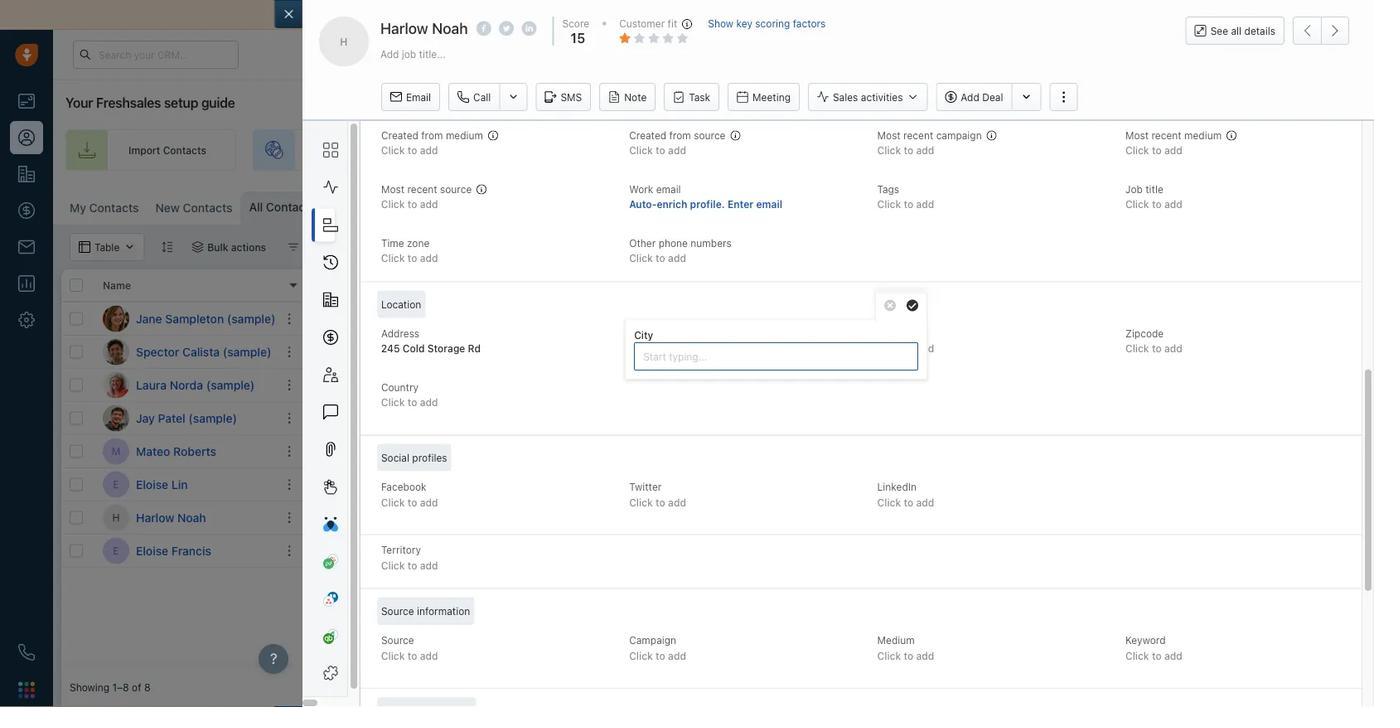 Task type: locate. For each thing, give the bounding box(es) containing it.
1 horizontal spatial recent
[[904, 129, 934, 141]]

click inside linkedin click to add
[[878, 497, 902, 508]]

noah inside dialog
[[432, 19, 468, 37]]

1 vertical spatial all
[[1232, 25, 1242, 36]]

0 horizontal spatial score
[[562, 18, 590, 29]]

0 vertical spatial all
[[563, 8, 575, 22]]

0 horizontal spatial noah
[[177, 511, 206, 524]]

mateo roberts link
[[136, 443, 216, 460]]

address 245 cold storage rd
[[381, 328, 481, 355]]

add inside button
[[961, 91, 980, 103]]

press space to select this row. row containing jane sampleton (sample)
[[61, 303, 310, 336]]

import inside button
[[1153, 200, 1185, 211]]

j image
[[103, 306, 129, 332]]

1 e from the top
[[113, 479, 119, 490]]

0 vertical spatial harlow
[[380, 19, 428, 37]]

0 vertical spatial work
[[629, 183, 654, 195]]

press space to select this row. row containing jaypatelsample@gmail.com
[[310, 402, 1367, 435]]

filter
[[306, 241, 331, 253]]

add deal
[[961, 91, 1004, 103]]

medium
[[878, 635, 915, 646]]

add left job
[[380, 49, 399, 60]]

0 horizontal spatial sales
[[606, 8, 634, 22]]

created from medium
[[381, 129, 483, 141]]

1 vertical spatial work
[[443, 279, 468, 291]]

phone element
[[10, 636, 43, 669]]

linkedin
[[878, 481, 917, 493]]

2 horizontal spatial most
[[1126, 129, 1149, 141]]

sales left activities
[[833, 91, 858, 103]]

click inside tags click to add
[[878, 199, 902, 210]]

click to add down most recent medium
[[1126, 145, 1183, 156]]

(sample) for laura norda (sample)
[[206, 378, 255, 392]]

contacts
[[163, 144, 206, 156], [1188, 200, 1231, 211], [266, 200, 316, 214], [89, 201, 139, 215], [183, 201, 233, 215]]

bulk actions
[[208, 241, 266, 253]]

1 horizontal spatial all
[[1232, 25, 1242, 36]]

sales for sales activities
[[833, 91, 858, 103]]

recent up more...
[[407, 183, 437, 195]]

h
[[340, 36, 348, 47], [112, 512, 120, 524]]

import contacts down title
[[1153, 200, 1231, 211]]

from down task button
[[670, 129, 691, 141]]

click inside campaign click to add
[[629, 650, 653, 662]]

press space to select this row. row containing 37
[[310, 369, 1367, 402]]

sales left owner
[[940, 279, 967, 291]]

created down note
[[629, 129, 667, 141]]

8
[[324, 201, 331, 213], [144, 682, 151, 693]]

tags inside tags click to add
[[878, 183, 900, 195]]

add deal button
[[936, 83, 1012, 111]]

to inside campaign click to add
[[656, 650, 666, 662]]

work up "auto-"
[[629, 183, 654, 195]]

0 vertical spatial h
[[340, 36, 348, 47]]

click to add down most recent campaign
[[878, 145, 935, 156]]

press space to select this row. row containing 63
[[310, 336, 1367, 369]]

0 horizontal spatial import contacts
[[129, 144, 206, 156]]

import down your freshsales setup guide
[[129, 144, 160, 156]]

0 horizontal spatial h
[[112, 512, 120, 524]]

click to add for most recent source
[[381, 199, 438, 210]]

press space to select this row. row containing mateoroberts871@gmail.com
[[310, 435, 1367, 468]]

1 vertical spatial sales
[[940, 279, 967, 291]]

grid
[[61, 268, 1367, 668]]

1 vertical spatial add
[[961, 91, 980, 103]]

bulk
[[208, 241, 228, 253]]

1 vertical spatial score
[[692, 279, 720, 291]]

note button
[[600, 83, 656, 111]]

sales
[[606, 8, 634, 22], [1222, 144, 1247, 156]]

territory click to add
[[381, 544, 438, 571]]

to inside linkedin click to add
[[904, 497, 914, 508]]

harlow noah link
[[136, 510, 206, 526]]

to inside territory click to add
[[408, 560, 417, 571]]

source
[[694, 129, 726, 141], [440, 183, 472, 195]]

recent left campaign
[[904, 129, 934, 141]]

click inside territory click to add
[[381, 560, 405, 571]]

1 row group from the left
[[61, 303, 310, 568]]

press space to select this row. row containing jay patel (sample)
[[61, 402, 310, 435]]

my contacts button
[[61, 192, 147, 225], [70, 201, 139, 215]]

+ for lauranordasample@gmail.com
[[816, 379, 822, 391]]

roberts
[[173, 444, 216, 458]]

recent up set
[[1152, 129, 1182, 141]]

0 horizontal spatial email
[[657, 183, 681, 195]]

8 right of
[[144, 682, 151, 693]]

+ click to add for lauranordasample@gmail.com
[[816, 379, 881, 391]]

+ for spectorcalista@gmail.com
[[816, 346, 822, 358]]

harlow noah up title...
[[380, 19, 468, 37]]

add inside tags click to add
[[917, 199, 935, 210]]

sales left pipeline
[[1222, 144, 1247, 156]]

campaign
[[937, 129, 982, 141]]

2 medium from the left
[[1185, 129, 1222, 141]]

2 e from the top
[[113, 545, 119, 557]]

import down title
[[1153, 200, 1185, 211]]

territory
[[381, 544, 421, 556]]

import inside "link"
[[129, 144, 160, 156]]

jane
[[136, 312, 162, 325]]

sales left data
[[606, 8, 634, 22]]

1 horizontal spatial harlow
[[380, 19, 428, 37]]

0 horizontal spatial sales
[[833, 91, 858, 103]]

most down activities
[[878, 129, 901, 141]]

data
[[637, 8, 661, 22]]

1 vertical spatial harlow
[[136, 511, 174, 524]]

add inside medium click to add
[[917, 650, 935, 662]]

47
[[692, 311, 708, 326]]

score for score 15
[[562, 18, 590, 29]]

(sample) inside jay patel (sample) link
[[189, 411, 237, 425]]

0 horizontal spatial harlow
[[136, 511, 174, 524]]

0 horizontal spatial import
[[129, 144, 160, 156]]

harlow noah dialog
[[274, 0, 1375, 707]]

activity
[[593, 279, 629, 291]]

0 vertical spatial sales
[[606, 8, 634, 22]]

twitter circled image
[[499, 19, 514, 37]]

0 vertical spatial import contacts
[[129, 144, 206, 156]]

import right the "twitter circled" image
[[523, 8, 560, 22]]

source inside source click to add
[[381, 635, 414, 646]]

sales inside harlow noah dialog
[[833, 91, 858, 103]]

1 horizontal spatial sales
[[1222, 144, 1247, 156]]

spectorcalista@gmail.com
[[318, 344, 442, 356]]

all
[[249, 200, 263, 214]]

(sample) inside laura norda (sample) link
[[206, 378, 255, 392]]

0 vertical spatial tags
[[878, 183, 900, 195]]

email
[[406, 91, 431, 103]]

work for work
[[443, 279, 468, 291]]

1 horizontal spatial score
[[692, 279, 720, 291]]

jane sampleton (sample)
[[136, 312, 276, 325]]

mateoroberts871@gmail.com link
[[318, 443, 455, 460]]

0 horizontal spatial recent
[[407, 183, 437, 195]]

contacts down "setup"
[[163, 144, 206, 156]]

e down m
[[113, 479, 119, 490]]

(sample) down the spector calista (sample) link at the left of page
[[206, 378, 255, 392]]

0 vertical spatial source
[[694, 129, 726, 141]]

what's new image
[[1255, 50, 1266, 61]]

recent
[[904, 129, 934, 141], [1152, 129, 1182, 141], [407, 183, 437, 195]]

tags inside grid
[[816, 279, 839, 291]]

1 horizontal spatial harlow noah
[[380, 19, 468, 37]]

click to add down created from source
[[629, 145, 687, 156]]

1 vertical spatial eloise
[[136, 544, 168, 558]]

click inside time zone click to add
[[381, 253, 405, 264]]

2 horizontal spatial import
[[1153, 200, 1185, 211]]

sales activities
[[833, 91, 903, 103]]

click inside keyword click to add
[[1126, 650, 1150, 662]]

setup
[[164, 95, 198, 111]]

1 eloise from the top
[[136, 478, 168, 491]]

recent for source
[[407, 183, 437, 195]]

eloise lin link
[[136, 476, 188, 493]]

job
[[402, 49, 416, 60]]

2 row group from the left
[[310, 303, 1367, 568]]

1 vertical spatial h
[[112, 512, 120, 524]]

0 vertical spatial eloise
[[136, 478, 168, 491]]

owner
[[969, 279, 999, 291]]

1 horizontal spatial noah
[[432, 19, 468, 37]]

source up 12 more... button
[[440, 183, 472, 195]]

0 horizontal spatial created
[[381, 129, 419, 141]]

source click to add
[[381, 635, 438, 662]]

click to add for most recent campaign
[[878, 145, 935, 156]]

time zone click to add
[[381, 237, 438, 264]]

email right enter
[[757, 199, 783, 210]]

eloiselin621@gmail.com link
[[318, 476, 431, 493]]

created from source
[[629, 129, 726, 141]]

+ click to add for janesampleton@gmail.com
[[816, 313, 881, 325]]

0 horizontal spatial most
[[381, 183, 405, 195]]

0 vertical spatial your
[[578, 8, 603, 22]]

from right the start
[[807, 8, 833, 22]]

0 vertical spatial source
[[381, 605, 414, 617]]

medium up up
[[1185, 129, 1222, 141]]

to inside facebook click to add
[[408, 497, 417, 508]]

press space to select this row. row containing eloisefrancis23@gmail.com
[[310, 535, 1367, 568]]

source down source information
[[381, 635, 414, 646]]

linkedin circled image
[[522, 19, 537, 37]]

1 horizontal spatial import
[[523, 8, 560, 22]]

enrich
[[657, 199, 688, 210]]

0 vertical spatial 8
[[324, 201, 331, 213]]

guide
[[201, 95, 235, 111]]

mateo roberts
[[136, 444, 216, 458]]

created up the leads
[[381, 129, 419, 141]]

import all your sales data link
[[523, 8, 664, 22]]

pipeline
[[1250, 144, 1288, 156]]

1 horizontal spatial medium
[[1185, 129, 1222, 141]]

all inside button
[[1232, 25, 1242, 36]]

1 vertical spatial e
[[113, 545, 119, 557]]

1 horizontal spatial add
[[961, 91, 980, 103]]

source up source click to add
[[381, 605, 414, 617]]

+ click to add for eloiselin621@gmail.com
[[816, 479, 881, 490]]

sales owner
[[940, 279, 999, 291]]

press space to select this row. row containing 47
[[310, 303, 1367, 336]]

add inside twitter click to add
[[668, 497, 687, 508]]

1 vertical spatial noah
[[177, 511, 206, 524]]

(sample) down laura norda (sample) link on the bottom of page
[[189, 411, 237, 425]]

1 horizontal spatial h
[[340, 36, 348, 47]]

2 created from the left
[[629, 129, 667, 141]]

import contacts inside button
[[1153, 200, 1231, 211]]

filter by
[[306, 241, 345, 253]]

set up your sales pipeline link
[[1101, 129, 1317, 171]]

jaypatelsample@gmail.com link
[[318, 410, 446, 427]]

(sample) inside jane sampleton (sample) link
[[227, 312, 276, 325]]

2 source from the top
[[381, 635, 414, 646]]

import contacts inside "link"
[[129, 144, 206, 156]]

sales inside set up your sales pipeline link
[[1222, 144, 1247, 156]]

harlow down eloise lin link
[[136, 511, 174, 524]]

cell
[[435, 303, 559, 335], [1181, 303, 1305, 335], [1305, 303, 1367, 335], [1305, 336, 1367, 368], [932, 369, 1056, 401], [1056, 369, 1181, 401], [1181, 369, 1305, 401], [1305, 369, 1367, 401], [559, 402, 683, 435], [683, 402, 808, 435], [808, 402, 932, 435], [932, 402, 1056, 435], [1056, 402, 1181, 435], [1181, 402, 1305, 435], [1305, 402, 1367, 435], [1305, 435, 1367, 468], [1056, 468, 1181, 501], [1181, 468, 1305, 501], [1305, 468, 1367, 501], [1056, 502, 1181, 534], [1181, 502, 1305, 534], [1305, 502, 1367, 534], [559, 535, 683, 567], [683, 535, 808, 567], [808, 535, 932, 567], [932, 535, 1056, 567], [1056, 535, 1181, 567], [1181, 535, 1305, 567], [1305, 535, 1367, 567]]

0 vertical spatial noah
[[432, 19, 468, 37]]

0 horizontal spatial from
[[421, 129, 443, 141]]

click to add down created from medium
[[381, 145, 438, 156]]

score up '15' button
[[562, 18, 590, 29]]

add inside keyword click to add
[[1165, 650, 1183, 662]]

to inside other phone numbers click to add
[[656, 253, 666, 264]]

e for eloise francis
[[113, 545, 119, 557]]

add inside facebook click to add
[[420, 497, 438, 508]]

Search your CRM... text field
[[73, 41, 239, 69]]

new contacts
[[156, 201, 233, 215]]

0 horizontal spatial source
[[440, 183, 472, 195]]

contacts right my
[[89, 201, 139, 215]]

0 horizontal spatial tags
[[816, 279, 839, 291]]

score inside grid
[[692, 279, 720, 291]]

1 horizontal spatial source
[[694, 129, 726, 141]]

lauranordasample@gmail.com
[[318, 378, 459, 389]]

0 vertical spatial add
[[380, 49, 399, 60]]

1 horizontal spatial most
[[878, 129, 901, 141]]

score inside harlow noah dialog
[[562, 18, 590, 29]]

1 vertical spatial 8
[[144, 682, 151, 693]]

0 vertical spatial e
[[113, 479, 119, 490]]

most up 12
[[381, 183, 405, 195]]

sales for sales owner
[[940, 279, 967, 291]]

e left eloise francis link
[[113, 545, 119, 557]]

import contacts down "setup"
[[129, 144, 206, 156]]

click inside country click to add
[[381, 397, 405, 409]]

2 eloise from the top
[[136, 544, 168, 558]]

customer
[[619, 18, 665, 29]]

bulk actions button
[[181, 233, 277, 261]]

noah
[[432, 19, 468, 37], [177, 511, 206, 524]]

tags
[[878, 183, 900, 195], [816, 279, 839, 291]]

harlow noah inside dialog
[[380, 19, 468, 37]]

2 horizontal spatial recent
[[1152, 129, 1182, 141]]

sales inside grid
[[940, 279, 967, 291]]

1 vertical spatial import
[[129, 144, 160, 156]]

city
[[629, 328, 648, 339], [634, 329, 654, 341]]

contacts down set up your sales pipeline link in the right top of the page
[[1188, 200, 1231, 211]]

information
[[417, 605, 470, 617]]

harlow up job
[[380, 19, 428, 37]]

to inside country click to add
[[408, 397, 417, 409]]

janesampleton@gmail.com link
[[318, 310, 444, 328]]

add left deal
[[961, 91, 980, 103]]

(sample) right calista
[[223, 345, 271, 359]]

0 horizontal spatial your
[[578, 8, 603, 22]]

(sample) for jane sampleton (sample)
[[227, 312, 276, 325]]

h inside row
[[112, 512, 120, 524]]

cold
[[403, 343, 425, 355]]

1 vertical spatial tags
[[816, 279, 839, 291]]

1 horizontal spatial from
[[670, 129, 691, 141]]

add inside zipcode click to add
[[1165, 343, 1183, 355]]

1 horizontal spatial sales
[[940, 279, 967, 291]]

jay
[[136, 411, 155, 425]]

4 link
[[1286, 38, 1313, 67]]

click inside zipcode click to add
[[1126, 343, 1150, 355]]

1 vertical spatial source
[[381, 635, 414, 646]]

1 vertical spatial your
[[1198, 144, 1219, 156]]

mateo
[[136, 444, 170, 458]]

of
[[132, 682, 141, 693]]

sms button
[[536, 83, 591, 111]]

press space to select this row. row
[[61, 303, 310, 336], [310, 303, 1367, 336], [61, 336, 310, 369], [310, 336, 1367, 369], [61, 369, 310, 402], [310, 369, 1367, 402], [61, 402, 310, 435], [310, 402, 1367, 435], [61, 435, 310, 468], [310, 435, 1367, 468], [61, 468, 310, 502], [310, 468, 1367, 502], [61, 502, 310, 535], [310, 502, 1367, 535], [61, 535, 310, 568], [310, 535, 1367, 568]]

score up 47
[[692, 279, 720, 291]]

created for created from medium
[[381, 129, 419, 141]]

2 vertical spatial import
[[1153, 200, 1185, 211]]

(sample) right sampleton
[[227, 312, 276, 325]]

0 horizontal spatial all
[[563, 8, 575, 22]]

work up address 245 cold storage rd
[[443, 279, 468, 291]]

0 horizontal spatial medium
[[446, 129, 483, 141]]

all right see at right top
[[1232, 25, 1242, 36]]

sales for pipeline
[[1222, 144, 1247, 156]]

job title click to add
[[1126, 183, 1183, 210]]

0 horizontal spatial harlow noah
[[136, 511, 206, 524]]

see
[[1211, 25, 1229, 36]]

from down email
[[421, 129, 443, 141]]

1 source from the top
[[381, 605, 414, 617]]

to inside twitter click to add
[[656, 497, 666, 508]]

score for score
[[692, 279, 720, 291]]

show key scoring factors link
[[708, 17, 826, 47]]

row group containing 47
[[310, 303, 1367, 568]]

press space to select this row. row containing harlow noah
[[61, 502, 310, 535]]

(sample) inside the spector calista (sample) link
[[223, 345, 271, 359]]

row group
[[61, 303, 310, 568], [310, 303, 1367, 568]]

1 vertical spatial import contacts
[[1153, 200, 1231, 211]]

0 vertical spatial score
[[562, 18, 590, 29]]

medium down call link
[[446, 129, 483, 141]]

noah up title...
[[432, 19, 468, 37]]

click inside source click to add
[[381, 650, 405, 662]]

0 vertical spatial harlow noah
[[380, 19, 468, 37]]

call button
[[449, 83, 499, 111]]

(sample) for jay patel (sample)
[[189, 411, 237, 425]]

work inside work email auto-enrich profile. enter email
[[629, 183, 654, 195]]

your right up
[[1198, 144, 1219, 156]]

1 vertical spatial sales
[[1222, 144, 1247, 156]]

task button
[[664, 83, 720, 111]]

your for up
[[1198, 144, 1219, 156]]

1 horizontal spatial created
[[629, 129, 667, 141]]

1 horizontal spatial import contacts
[[1153, 200, 1231, 211]]

key
[[737, 18, 753, 29]]

click to add down most recent source
[[381, 199, 438, 210]]

so
[[664, 8, 677, 22]]

1 horizontal spatial work
[[629, 183, 654, 195]]

click inside medium click to add
[[878, 650, 902, 662]]

harlow
[[380, 19, 428, 37], [136, 511, 174, 524]]

eloise left lin
[[136, 478, 168, 491]]

your up 15
[[578, 8, 603, 22]]

showing 1–8 of 8
[[70, 682, 151, 693]]

1 horizontal spatial tags
[[878, 183, 900, 195]]

harlow noah up eloise francis
[[136, 511, 206, 524]]

most up job
[[1126, 129, 1149, 141]]

0 vertical spatial email
[[657, 183, 681, 195]]

email up enrich
[[657, 183, 681, 195]]

noah up the francis on the left of page
[[177, 511, 206, 524]]

all for see
[[1232, 25, 1242, 36]]

8 up filter by
[[324, 201, 331, 213]]

1 created from the left
[[381, 129, 419, 141]]

1 medium from the left
[[446, 129, 483, 141]]

source down the task
[[694, 129, 726, 141]]

all contacts link
[[249, 199, 316, 216]]

1 vertical spatial email
[[757, 199, 783, 210]]

0 vertical spatial sales
[[833, 91, 858, 103]]

0 horizontal spatial work
[[443, 279, 468, 291]]

state click to add
[[878, 328, 935, 355]]

l image
[[103, 372, 129, 398]]

1 horizontal spatial 8
[[324, 201, 331, 213]]

all up '15' button
[[563, 8, 575, 22]]

add for add job title...
[[380, 49, 399, 60]]

1 vertical spatial source
[[440, 183, 472, 195]]

eloise down harlow noah link
[[136, 544, 168, 558]]

0 horizontal spatial add
[[380, 49, 399, 60]]

harlownoah1@gmail.com
[[318, 510, 434, 522]]

1 horizontal spatial your
[[1198, 144, 1219, 156]]



Task type: describe. For each thing, give the bounding box(es) containing it.
source for click
[[381, 635, 414, 646]]

1 vertical spatial harlow noah
[[136, 511, 206, 524]]

to inside tags click to add
[[904, 199, 914, 210]]

zipcode click to add
[[1126, 328, 1183, 355]]

name row
[[61, 269, 310, 303]]

showing
[[70, 682, 110, 693]]

title
[[1146, 183, 1164, 195]]

add job title...
[[380, 49, 446, 60]]

+ for janesampleton@gmail.com
[[816, 313, 822, 325]]

to inside zipcode click to add
[[1152, 343, 1162, 355]]

import contacts for import contacts button
[[1153, 200, 1231, 211]]

eloise for eloise lin
[[136, 478, 168, 491]]

import contacts link
[[66, 129, 236, 171]]

to inside job title click to add
[[1152, 199, 1162, 210]]

most recent source
[[381, 183, 472, 195]]

bring in website leads
[[316, 144, 421, 156]]

to inside time zone click to add
[[408, 253, 417, 264]]

add inside source click to add
[[420, 650, 438, 662]]

recent for campaign
[[904, 129, 934, 141]]

rd
[[468, 343, 481, 355]]

click inside state click to add
[[878, 343, 902, 355]]

most for most recent campaign
[[878, 129, 901, 141]]

deal
[[983, 91, 1004, 103]]

grid containing 47
[[61, 268, 1367, 668]]

spector calista (sample)
[[136, 345, 271, 359]]

factors
[[793, 18, 826, 29]]

add inside country click to add
[[420, 397, 438, 409]]

click inside twitter click to add
[[629, 497, 653, 508]]

eloise francis
[[136, 544, 211, 558]]

to inside keyword click to add
[[1152, 650, 1162, 662]]

details
[[1245, 25, 1276, 36]]

your for all
[[578, 8, 603, 22]]

contacts right all
[[266, 200, 316, 214]]

add inside job title click to add
[[1165, 199, 1183, 210]]

contacts inside button
[[1188, 200, 1231, 211]]

auto-
[[629, 199, 657, 210]]

lauranordasample@gmail.com link
[[318, 376, 459, 394]]

import for import contacts button
[[1153, 200, 1185, 211]]

phone image
[[18, 644, 35, 661]]

calista
[[182, 345, 220, 359]]

call link
[[449, 83, 499, 111]]

4
[[1301, 41, 1308, 52]]

most for most recent source
[[381, 183, 405, 195]]

from for created from source
[[670, 129, 691, 141]]

your
[[66, 95, 93, 111]]

add inside territory click to add
[[420, 560, 438, 571]]

press space to select this row. row containing eloiselin621@gmail.com
[[310, 468, 1367, 502]]

my contacts
[[70, 201, 139, 215]]

activities
[[861, 91, 903, 103]]

patel
[[158, 411, 186, 425]]

eloise francis link
[[136, 543, 211, 559]]

eloise lin
[[136, 478, 188, 491]]

+ click to add for spectorcalista@gmail.com
[[816, 346, 881, 358]]

zipcode
[[1126, 328, 1164, 339]]

call
[[473, 91, 491, 103]]

harlownoah1@gmail.com link
[[318, 509, 434, 527]]

tags for tags click to add
[[878, 183, 900, 195]]

8 inside all contacts 8
[[324, 201, 331, 213]]

j image
[[103, 405, 129, 432]]

e for eloise lin
[[113, 479, 119, 490]]

work for work email auto-enrich profile. enter email
[[629, 183, 654, 195]]

click to add for created from source
[[629, 145, 687, 156]]

country
[[381, 381, 419, 393]]

h inside dialog
[[340, 36, 348, 47]]

add inside campaign click to add
[[668, 650, 687, 662]]

add inside linkedin click to add
[[917, 497, 935, 508]]

scoring
[[756, 18, 790, 29]]

15 button
[[567, 30, 585, 46]]

tags for tags
[[816, 279, 839, 291]]

twitter click to add
[[629, 481, 687, 508]]

customer fit
[[619, 18, 678, 29]]

press space to select this row. row containing mateo roberts
[[61, 435, 310, 468]]

press space to select this row. row containing spector calista (sample)
[[61, 336, 310, 369]]

show key scoring factors
[[708, 18, 826, 29]]

to inside source click to add
[[408, 650, 417, 662]]

press space to select this row. row containing harlownoah1@gmail.com
[[310, 502, 1367, 535]]

your freshsales setup guide
[[66, 95, 235, 111]]

freshworks switcher image
[[18, 682, 35, 698]]

see all details button
[[1186, 17, 1285, 45]]

medium for most recent medium
[[1185, 129, 1222, 141]]

zone
[[407, 237, 430, 249]]

City text field
[[634, 342, 919, 371]]

spectorcalista@gmail.com 3684945781
[[318, 344, 504, 356]]

linkedin click to add
[[878, 481, 935, 508]]

facebook circled image
[[476, 19, 491, 37]]

medium for created from medium
[[446, 129, 483, 141]]

click inside facebook click to add
[[381, 497, 405, 508]]

campaign click to add
[[629, 635, 687, 662]]

import contacts button
[[1131, 192, 1239, 220]]

source for most recent source
[[440, 183, 472, 195]]

facebook
[[381, 481, 427, 493]]

s image
[[103, 339, 129, 365]]

laura
[[136, 378, 167, 392]]

0 vertical spatial import
[[523, 8, 560, 22]]

task
[[689, 91, 711, 103]]

(sample) for spector calista (sample)
[[223, 345, 271, 359]]

you
[[680, 8, 700, 22]]

next
[[567, 279, 590, 291]]

see all details
[[1211, 25, 1276, 36]]

source for information
[[381, 605, 414, 617]]

state
[[878, 328, 902, 339]]

campaign
[[629, 635, 677, 646]]

2 horizontal spatial from
[[807, 8, 833, 22]]

press space to select this row. row containing eloise francis
[[61, 535, 310, 568]]

eloise for eloise francis
[[136, 544, 168, 558]]

sales for data
[[606, 8, 634, 22]]

tags click to add
[[878, 183, 935, 210]]

harlow inside dialog
[[380, 19, 428, 37]]

mateoroberts871@gmail.com
[[318, 444, 455, 456]]

title...
[[419, 49, 446, 60]]

press space to select this row. row containing laura norda (sample)
[[61, 369, 310, 402]]

to inside medium click to add
[[904, 650, 914, 662]]

leads
[[395, 144, 421, 156]]

filter by button
[[277, 233, 356, 261]]

add inside time zone click to add
[[420, 253, 438, 264]]

click to add for created from medium
[[381, 145, 438, 156]]

contacts right new on the top of page
[[183, 201, 233, 215]]

harlow inside press space to select this row. row
[[136, 511, 174, 524]]

laura norda (sample) link
[[136, 377, 255, 393]]

add for add deal
[[961, 91, 980, 103]]

up
[[1183, 144, 1195, 156]]

source for created from source
[[694, 129, 726, 141]]

eloisefrancis23@gmail.com
[[318, 543, 447, 555]]

all for import
[[563, 8, 575, 22]]

container_wx8msf4aqz5i3rn1 image
[[288, 241, 299, 253]]

jane sampleton (sample) link
[[136, 311, 276, 327]]

noah inside press space to select this row. row
[[177, 511, 206, 524]]

import contacts for import contacts "link"
[[129, 144, 206, 156]]

press space to select this row. row containing eloise lin
[[61, 468, 310, 502]]

click to add for most recent medium
[[1126, 145, 1183, 156]]

add inside state click to add
[[917, 343, 935, 355]]

most recent medium
[[1126, 129, 1222, 141]]

twitter
[[629, 481, 662, 493]]

1–8
[[112, 682, 129, 693]]

recent for medium
[[1152, 129, 1182, 141]]

to inside state click to add
[[904, 343, 914, 355]]

click inside other phone numbers click to add
[[629, 253, 653, 264]]

send email image
[[1211, 48, 1222, 62]]

contacts inside "link"
[[163, 144, 206, 156]]

click inside job title click to add
[[1126, 199, 1150, 210]]

francis
[[171, 544, 211, 558]]

accounts
[[1189, 279, 1235, 291]]

storage
[[428, 343, 465, 355]]

+ for eloiselin621@gmail.com
[[816, 479, 822, 490]]

don't
[[703, 8, 732, 22]]

qualified
[[1083, 346, 1125, 358]]

bring
[[316, 144, 341, 156]]

from for created from medium
[[421, 129, 443, 141]]

add inside other phone numbers click to add
[[668, 253, 687, 264]]

numbers
[[691, 237, 732, 249]]

location
[[381, 298, 421, 310]]

time
[[381, 237, 404, 249]]

enter
[[728, 199, 754, 210]]

1 horizontal spatial email
[[757, 199, 783, 210]]

12 more... button
[[368, 197, 448, 220]]

created for created from source
[[629, 129, 667, 141]]

most for most recent medium
[[1126, 129, 1149, 141]]

container_wx8msf4aqz5i3rn1 image
[[192, 241, 203, 253]]

sms
[[561, 91, 582, 103]]

spector calista (sample) link
[[136, 344, 271, 360]]

row group containing jane sampleton (sample)
[[61, 303, 310, 568]]

import for import contacts "link"
[[129, 144, 160, 156]]

0 horizontal spatial 8
[[144, 682, 151, 693]]



Task type: vqa. For each thing, say whether or not it's contained in the screenshot.
right recent
yes



